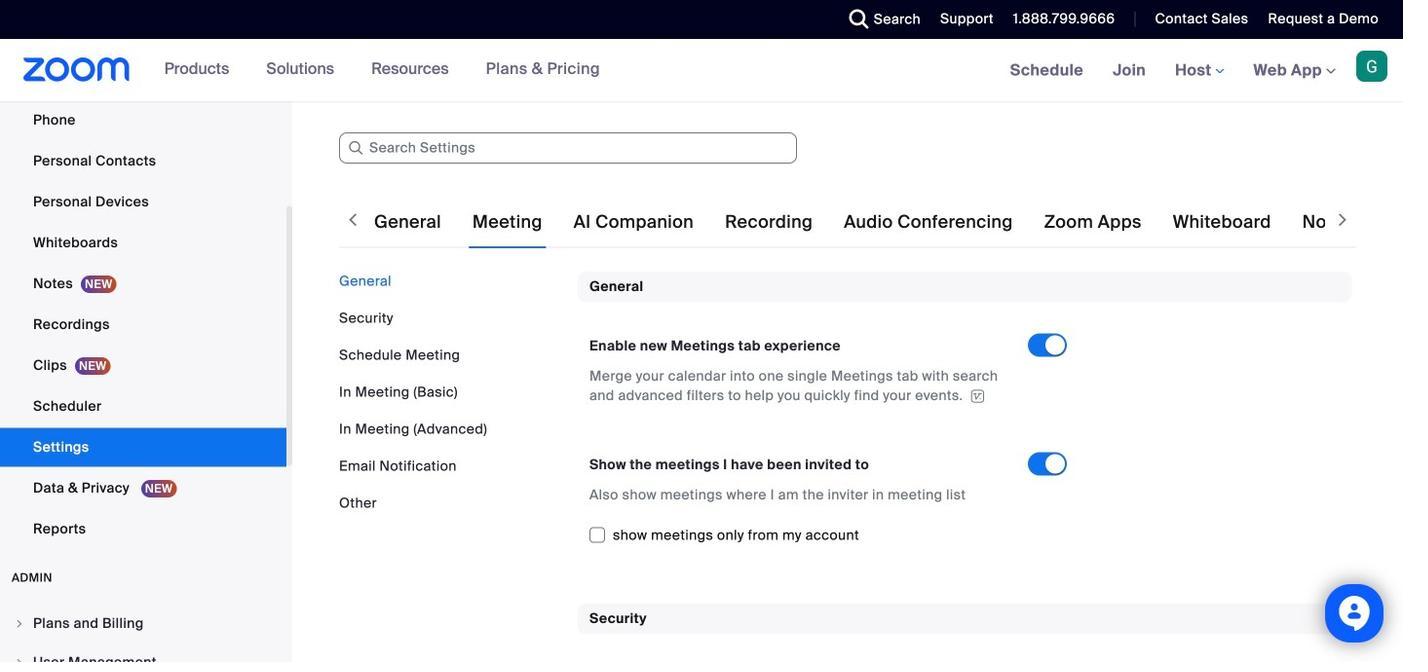 Task type: vqa. For each thing, say whether or not it's contained in the screenshot.
Home link
no



Task type: describe. For each thing, give the bounding box(es) containing it.
1 menu item from the top
[[0, 606, 287, 643]]

application inside general element
[[590, 367, 1011, 406]]

scroll left image
[[343, 211, 363, 230]]

tabs of my account settings page tab list
[[370, 195, 1403, 250]]

personal menu menu
[[0, 0, 287, 551]]

side navigation navigation
[[0, 0, 292, 663]]

meetings navigation
[[996, 39, 1403, 103]]

2 menu item from the top
[[0, 645, 287, 663]]

profile picture image
[[1357, 51, 1388, 82]]

general element
[[578, 272, 1352, 573]]



Task type: locate. For each thing, give the bounding box(es) containing it.
admin menu menu
[[0, 606, 287, 663]]

product information navigation
[[150, 39, 615, 101]]

right image
[[14, 618, 25, 630]]

banner
[[0, 39, 1403, 103]]

menu item
[[0, 606, 287, 643], [0, 645, 287, 663]]

scroll right image
[[1333, 211, 1353, 230]]

1 vertical spatial menu item
[[0, 645, 287, 663]]

menu bar
[[339, 272, 563, 514]]

security element
[[578, 604, 1352, 663]]

right image
[[14, 657, 25, 663]]

support version for enable new meetings tab experience image
[[968, 390, 988, 404]]

0 vertical spatial menu item
[[0, 606, 287, 643]]

application
[[590, 367, 1011, 406]]

Search Settings text field
[[339, 133, 797, 164]]

zoom logo image
[[23, 58, 130, 82]]



